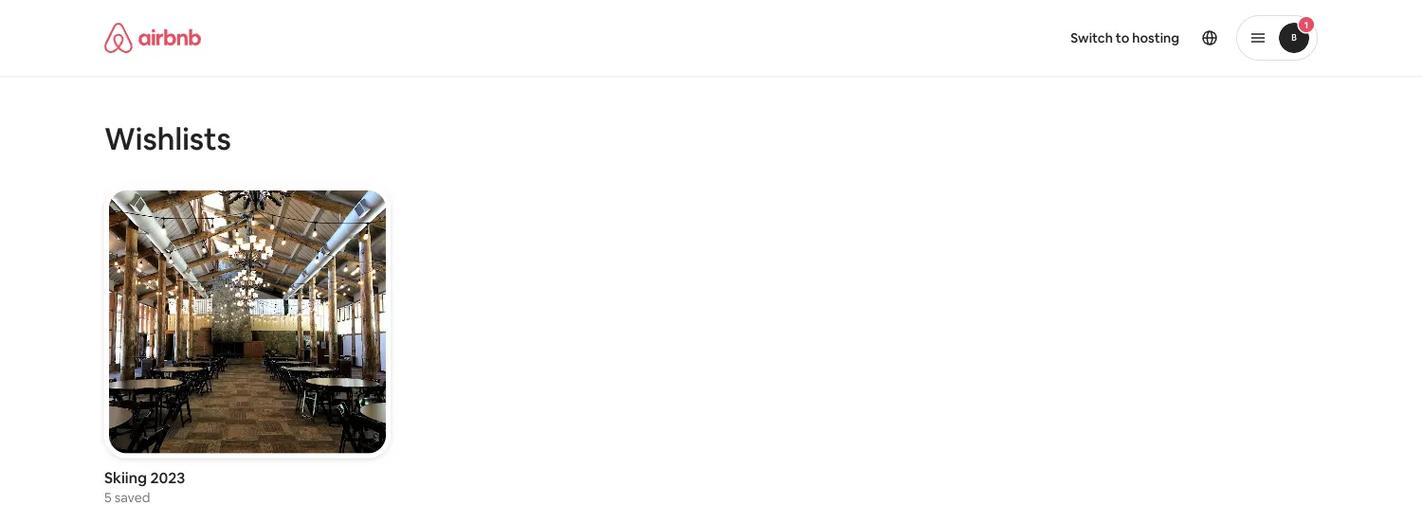Task type: describe. For each thing, give the bounding box(es) containing it.
1
[[1305, 18, 1309, 31]]

switch to hosting
[[1071, 29, 1180, 46]]

to
[[1116, 29, 1130, 46]]

saved
[[115, 489, 150, 506]]

profile element
[[734, 0, 1318, 76]]



Task type: vqa. For each thing, say whether or not it's contained in the screenshot.
Guadalupe), in the left of the page
no



Task type: locate. For each thing, give the bounding box(es) containing it.
1 button
[[1237, 15, 1318, 61]]

switch to hosting link
[[1059, 18, 1191, 58]]

switch
[[1071, 29, 1113, 46]]

2023
[[150, 468, 185, 488]]

5
[[104, 489, 112, 506]]

wishlists
[[104, 119, 231, 158]]

skiing
[[104, 468, 147, 488]]

hosting
[[1132, 29, 1180, 46]]

skiing 2023 5 saved
[[104, 468, 185, 506]]



